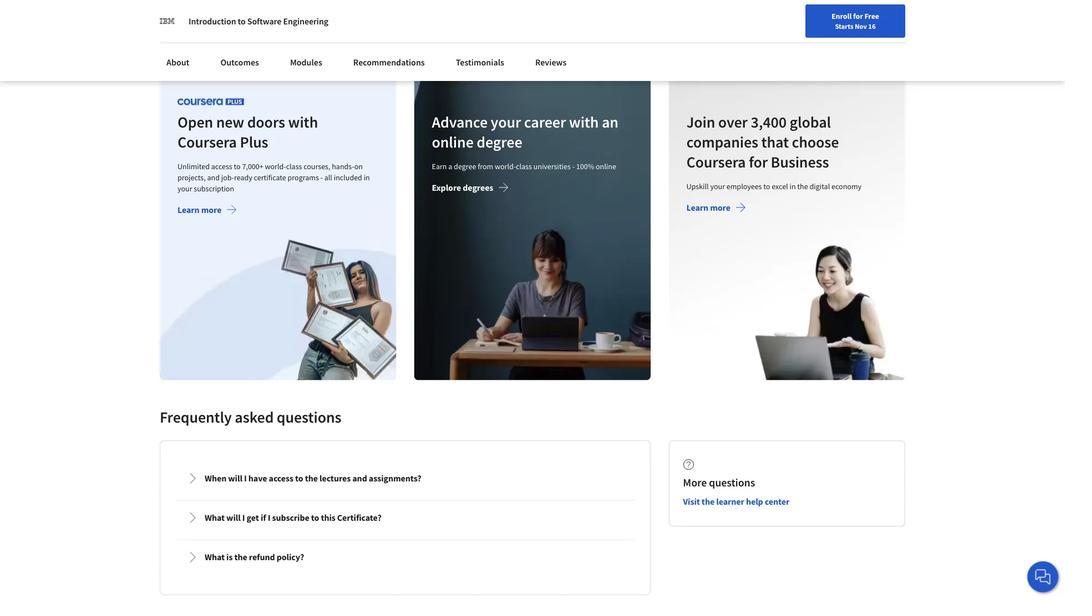 Task type: describe. For each thing, give the bounding box(es) containing it.
subscribe
[[272, 513, 310, 524]]

get
[[247, 513, 259, 524]]

15,
[[186, 19, 196, 29]]

career
[[525, 112, 567, 131]]

outcomes
[[221, 57, 259, 68]]

june 15, 2023 article
[[169, 19, 213, 42]]

your for advance
[[491, 112, 522, 131]]

3,400
[[751, 112, 787, 131]]

1 horizontal spatial more
[[711, 202, 731, 213]]

june
[[169, 19, 185, 29]]

access inside dropdown button
[[269, 473, 294, 484]]

degree inside advance your career with an online degree
[[477, 132, 523, 151]]

chat with us image
[[1035, 569, 1053, 586]]

class for courses,
[[286, 161, 302, 171]]

introduction to software engineering
[[189, 16, 329, 27]]

introduction
[[189, 16, 236, 27]]

recommendations
[[354, 57, 425, 68]]

career
[[806, 13, 827, 23]]

from
[[478, 161, 494, 171]]

new
[[790, 13, 804, 23]]

hands-
[[332, 161, 355, 171]]

and inside dropdown button
[[353, 473, 367, 484]]

certificate?
[[337, 513, 382, 524]]

to inside unlimited access to 7,000+ world-class courses, hands-on projects, and job-ready certificate programs - all included in your subscription
[[234, 161, 241, 171]]

english button
[[833, 0, 900, 36]]

explore degrees
[[432, 182, 494, 193]]

reviews
[[536, 57, 567, 68]]

over
[[719, 112, 748, 131]]

join over 3,400 global companies that choose coursera for business
[[687, 112, 840, 171]]

earn a degree from world-class universities - 100% online
[[432, 161, 617, 171]]

plus
[[240, 132, 268, 151]]

what will i get if i subscribe to this certificate? button
[[178, 503, 633, 534]]

if
[[261, 513, 266, 524]]

advance your career with an online degree
[[432, 112, 619, 151]]

1 horizontal spatial in
[[790, 181, 796, 191]]

earn
[[432, 161, 447, 171]]

help
[[747, 496, 764, 507]]

when will i have access to the lectures and assignments?
[[205, 473, 422, 484]]

open
[[178, 112, 213, 131]]

have
[[249, 473, 267, 484]]

to left software
[[238, 16, 246, 27]]

more questions
[[684, 476, 756, 490]]

enroll for free starts nov 16
[[832, 11, 880, 31]]

what for what is the refund policy?
[[205, 552, 225, 563]]

access inside unlimited access to 7,000+ world-class courses, hands-on projects, and job-ready certificate programs - all included in your subscription
[[211, 161, 232, 171]]

will for what
[[227, 513, 241, 524]]

business
[[771, 152, 830, 171]]

testimonials
[[456, 57, 505, 68]]

advance
[[432, 112, 488, 131]]

frequently asked questions
[[160, 407, 342, 427]]

included
[[334, 172, 362, 182]]

2023
[[198, 19, 213, 29]]

your for find
[[774, 13, 788, 23]]

6
[[754, 32, 758, 42]]

upskill
[[687, 181, 709, 191]]

on
[[355, 161, 363, 171]]

all
[[325, 172, 333, 182]]

that
[[762, 132, 789, 151]]

the right the is
[[235, 552, 247, 563]]

ready
[[234, 172, 253, 182]]

global
[[790, 112, 832, 131]]

100%
[[577, 161, 595, 171]]

join
[[687, 112, 716, 131]]

1 vertical spatial degree
[[454, 161, 477, 171]]

reviews link
[[529, 50, 574, 74]]

refund
[[249, 552, 275, 563]]

new
[[216, 112, 244, 131]]

upskill your employees to excel in the digital economy
[[687, 181, 862, 191]]

recommendations link
[[347, 50, 432, 74]]

with for doors
[[288, 112, 318, 131]]

nov
[[856, 22, 868, 31]]

assignments?
[[369, 473, 422, 484]]

1 horizontal spatial questions
[[710, 476, 756, 490]]

0 horizontal spatial learn more link
[[178, 204, 237, 218]]

projects,
[[178, 172, 206, 182]]

your inside unlimited access to 7,000+ world-class courses, hands-on projects, and job-ready certificate programs - all included in your subscription
[[178, 183, 192, 193]]

english
[[853, 12, 880, 24]]

online inside advance your career with an online degree
[[432, 132, 474, 151]]

what is the refund policy?
[[205, 552, 304, 563]]

visit
[[684, 496, 701, 507]]

certificate
[[254, 172, 286, 182]]

with for career
[[570, 112, 599, 131]]

read
[[774, 32, 788, 42]]

1 article link from the left
[[346, 0, 524, 50]]

learner
[[717, 496, 745, 507]]

1 horizontal spatial learn more link
[[687, 202, 747, 216]]

0 horizontal spatial learn
[[178, 204, 200, 215]]

economy
[[832, 181, 862, 191]]

companies
[[687, 132, 759, 151]]

article · 6 min read
[[728, 32, 788, 42]]

for inside 'join over 3,400 global companies that choose coursera for business'
[[749, 152, 768, 171]]

2 article link from the left
[[533, 0, 711, 50]]



Task type: locate. For each thing, give the bounding box(es) containing it.
and right "lectures" at the left bottom of the page
[[353, 473, 367, 484]]

·
[[751, 32, 753, 42]]

0 vertical spatial and
[[207, 172, 220, 182]]

- left '100%'
[[573, 161, 575, 171]]

1 horizontal spatial -
[[573, 161, 575, 171]]

your left career
[[491, 112, 522, 131]]

0 horizontal spatial access
[[211, 161, 232, 171]]

an
[[602, 112, 619, 131]]

a
[[449, 161, 453, 171]]

class inside unlimited access to 7,000+ world-class courses, hands-on projects, and job-ready certificate programs - all included in your subscription
[[286, 161, 302, 171]]

to left "lectures" at the left bottom of the page
[[295, 473, 303, 484]]

article up recommendations link
[[355, 32, 376, 42]]

degrees
[[463, 182, 494, 193]]

coursera down 'companies'
[[687, 152, 746, 171]]

employees
[[727, 181, 762, 191]]

i for have
[[244, 473, 247, 484]]

degree up from
[[477, 132, 523, 151]]

online
[[432, 132, 474, 151], [596, 161, 617, 171]]

outcomes link
[[214, 50, 266, 74]]

find
[[758, 13, 772, 23]]

access right have
[[269, 473, 294, 484]]

article up reviews
[[542, 32, 563, 42]]

world- up certificate
[[265, 161, 286, 171]]

starts
[[836, 22, 854, 31]]

questions right asked at the bottom left of page
[[277, 407, 342, 427]]

class up "programs"
[[286, 161, 302, 171]]

class left the universities
[[516, 161, 532, 171]]

your for upskill
[[711, 181, 726, 191]]

1 horizontal spatial world-
[[495, 161, 516, 171]]

1 vertical spatial will
[[227, 513, 241, 524]]

is
[[227, 552, 233, 563]]

coursera plus image
[[178, 98, 244, 105]]

0 horizontal spatial coursera
[[178, 132, 237, 151]]

to left excel in the top right of the page
[[764, 181, 771, 191]]

for up nov
[[854, 11, 864, 21]]

degree right a
[[454, 161, 477, 171]]

article
[[169, 32, 190, 42], [355, 32, 376, 42], [542, 32, 563, 42], [728, 32, 749, 42]]

will left the get
[[227, 513, 241, 524]]

world- for from
[[495, 161, 516, 171]]

0 horizontal spatial with
[[288, 112, 318, 131]]

explore degrees link
[[432, 182, 509, 196]]

1 horizontal spatial access
[[269, 473, 294, 484]]

the
[[798, 181, 809, 191], [305, 473, 318, 484], [702, 496, 715, 507], [235, 552, 247, 563]]

0 vertical spatial -
[[573, 161, 575, 171]]

coursera
[[178, 132, 237, 151], [687, 152, 746, 171]]

find your new career link
[[752, 11, 833, 25]]

find your new career
[[758, 13, 827, 23]]

universities
[[534, 161, 571, 171]]

opens in a new tab image
[[467, 593, 475, 600]]

i left have
[[244, 473, 247, 484]]

questions
[[277, 407, 342, 427], [710, 476, 756, 490]]

i left the get
[[243, 513, 245, 524]]

1 horizontal spatial learn
[[687, 202, 709, 213]]

0 vertical spatial what
[[205, 513, 225, 524]]

center
[[765, 496, 790, 507]]

choose
[[792, 132, 840, 151]]

software
[[248, 16, 282, 27]]

the left digital
[[798, 181, 809, 191]]

0 vertical spatial for
[[854, 11, 864, 21]]

1 vertical spatial questions
[[710, 476, 756, 490]]

your right find
[[774, 13, 788, 23]]

in right included
[[364, 172, 370, 182]]

0 vertical spatial access
[[211, 161, 232, 171]]

- inside unlimited access to 7,000+ world-class courses, hands-on projects, and job-ready certificate programs - all included in your subscription
[[321, 172, 323, 182]]

16
[[869, 22, 876, 31]]

1 horizontal spatial coursera
[[687, 152, 746, 171]]

0 horizontal spatial more
[[201, 204, 222, 215]]

enroll
[[832, 11, 852, 21]]

show notifications image
[[916, 14, 929, 27]]

0 horizontal spatial in
[[364, 172, 370, 182]]

for down that
[[749, 152, 768, 171]]

what for what will i get if i subscribe to this certificate?
[[205, 513, 225, 524]]

with inside advance your career with an online degree
[[570, 112, 599, 131]]

what will i get if i subscribe to this certificate?
[[205, 513, 382, 524]]

2 article from the left
[[355, 32, 376, 42]]

with
[[288, 112, 318, 131], [570, 112, 599, 131]]

programs
[[288, 172, 319, 182]]

learn down upskill on the right top of page
[[687, 202, 709, 213]]

0 vertical spatial questions
[[277, 407, 342, 427]]

class for universities
[[516, 161, 532, 171]]

world- for 7,000+
[[265, 161, 286, 171]]

and inside unlimited access to 7,000+ world-class courses, hands-on projects, and job-ready certificate programs - all included in your subscription
[[207, 172, 220, 182]]

- left all
[[321, 172, 323, 182]]

1 horizontal spatial and
[[353, 473, 367, 484]]

will
[[228, 473, 243, 484], [227, 513, 241, 524]]

coursera down open at top
[[178, 132, 237, 151]]

to left the this
[[311, 513, 319, 524]]

1 horizontal spatial class
[[516, 161, 532, 171]]

1 vertical spatial what
[[205, 552, 225, 563]]

online right '100%'
[[596, 161, 617, 171]]

testimonials link
[[450, 50, 511, 74]]

collapsed list
[[174, 459, 637, 600]]

more
[[684, 476, 707, 490]]

1 with from the left
[[288, 112, 318, 131]]

this
[[321, 513, 336, 524]]

1 horizontal spatial for
[[854, 11, 864, 21]]

0 horizontal spatial for
[[749, 152, 768, 171]]

4 article from the left
[[728, 32, 749, 42]]

about link
[[160, 50, 196, 74]]

coursera inside 'join over 3,400 global companies that choose coursera for business'
[[687, 152, 746, 171]]

1 article from the left
[[169, 32, 190, 42]]

0 horizontal spatial world-
[[265, 161, 286, 171]]

your
[[774, 13, 788, 23], [491, 112, 522, 131], [711, 181, 726, 191], [178, 183, 192, 193]]

visit the learner help center link
[[684, 496, 790, 507]]

1 what from the top
[[205, 513, 225, 524]]

1 vertical spatial -
[[321, 172, 323, 182]]

0 vertical spatial coursera
[[178, 132, 237, 151]]

article inside the june 15, 2023 article
[[169, 32, 190, 42]]

policy?
[[277, 552, 304, 563]]

0 horizontal spatial article link
[[346, 0, 524, 50]]

your right upskill on the right top of page
[[711, 181, 726, 191]]

world- inside unlimited access to 7,000+ world-class courses, hands-on projects, and job-ready certificate programs - all included in your subscription
[[265, 161, 286, 171]]

the right visit
[[702, 496, 715, 507]]

to up ready
[[234, 161, 241, 171]]

digital
[[810, 181, 831, 191]]

1 horizontal spatial with
[[570, 112, 599, 131]]

1 horizontal spatial online
[[596, 161, 617, 171]]

access up job-
[[211, 161, 232, 171]]

0 horizontal spatial and
[[207, 172, 220, 182]]

1 vertical spatial online
[[596, 161, 617, 171]]

in inside unlimited access to 7,000+ world-class courses, hands-on projects, and job-ready certificate programs - all included in your subscription
[[364, 172, 370, 182]]

None search field
[[158, 7, 425, 29]]

questions up the learner on the right of page
[[710, 476, 756, 490]]

1 vertical spatial coursera
[[687, 152, 746, 171]]

learn down the projects,
[[178, 204, 200, 215]]

with right doors
[[288, 112, 318, 131]]

with left an
[[570, 112, 599, 131]]

7,000+
[[242, 161, 264, 171]]

coursera inside open new doors with coursera plus
[[178, 132, 237, 151]]

2 class from the left
[[516, 161, 532, 171]]

article left ·
[[728, 32, 749, 42]]

free
[[865, 11, 880, 21]]

frequently
[[160, 407, 232, 427]]

1 world- from the left
[[265, 161, 286, 171]]

1 class from the left
[[286, 161, 302, 171]]

0 horizontal spatial class
[[286, 161, 302, 171]]

explore
[[432, 182, 462, 193]]

0 horizontal spatial degree
[[454, 161, 477, 171]]

about
[[167, 57, 190, 68]]

article down june
[[169, 32, 190, 42]]

i for get
[[243, 513, 245, 524]]

i
[[244, 473, 247, 484], [243, 513, 245, 524], [268, 513, 271, 524]]

asked
[[235, 407, 274, 427]]

0 vertical spatial degree
[[477, 132, 523, 151]]

for
[[854, 11, 864, 21], [749, 152, 768, 171]]

learn more
[[687, 202, 731, 213], [178, 204, 222, 215]]

modules link
[[284, 50, 329, 74]]

more down employees
[[711, 202, 731, 213]]

0 horizontal spatial learn more
[[178, 204, 222, 215]]

your inside 'link'
[[774, 13, 788, 23]]

min
[[760, 32, 772, 42]]

when will i have access to the lectures and assignments? button
[[178, 463, 633, 494]]

1 horizontal spatial degree
[[477, 132, 523, 151]]

3 article from the left
[[542, 32, 563, 42]]

will for when
[[228, 473, 243, 484]]

i right the if
[[268, 513, 271, 524]]

your down the projects,
[[178, 183, 192, 193]]

what left the is
[[205, 552, 225, 563]]

learn more down "subscription"
[[178, 204, 222, 215]]

excel
[[772, 181, 789, 191]]

doors
[[247, 112, 285, 131]]

1 vertical spatial and
[[353, 473, 367, 484]]

your inside advance your career with an online degree
[[491, 112, 522, 131]]

unlimited
[[178, 161, 210, 171]]

2 with from the left
[[570, 112, 599, 131]]

2 what from the top
[[205, 552, 225, 563]]

modules
[[290, 57, 322, 68]]

0 horizontal spatial -
[[321, 172, 323, 182]]

unlimited access to 7,000+ world-class courses, hands-on projects, and job-ready certificate programs - all included in your subscription
[[178, 161, 370, 193]]

visit the learner help center
[[684, 496, 790, 507]]

and
[[207, 172, 220, 182], [353, 473, 367, 484]]

learn more link
[[687, 202, 747, 216], [178, 204, 237, 218]]

learn more link down "subscription"
[[178, 204, 237, 218]]

1 horizontal spatial article link
[[533, 0, 711, 50]]

0 vertical spatial online
[[432, 132, 474, 151]]

1 vertical spatial access
[[269, 473, 294, 484]]

and up "subscription"
[[207, 172, 220, 182]]

subscription
[[194, 183, 234, 193]]

what left the get
[[205, 513, 225, 524]]

for inside enroll for free starts nov 16
[[854, 11, 864, 21]]

courses,
[[304, 161, 331, 171]]

will right when
[[228, 473, 243, 484]]

0 horizontal spatial online
[[432, 132, 474, 151]]

ibm image
[[160, 13, 175, 29]]

online down advance
[[432, 132, 474, 151]]

in right excel in the top right of the page
[[790, 181, 796, 191]]

learn more link down upskill on the right top of page
[[687, 202, 747, 216]]

1 horizontal spatial learn more
[[687, 202, 731, 213]]

the left "lectures" at the left bottom of the page
[[305, 473, 318, 484]]

more
[[711, 202, 731, 213], [201, 204, 222, 215]]

what is the refund policy? button
[[178, 542, 633, 573]]

1 vertical spatial for
[[749, 152, 768, 171]]

0 vertical spatial will
[[228, 473, 243, 484]]

what
[[205, 513, 225, 524], [205, 552, 225, 563]]

world-
[[265, 161, 286, 171], [495, 161, 516, 171]]

learn more down upskill on the right top of page
[[687, 202, 731, 213]]

0 horizontal spatial questions
[[277, 407, 342, 427]]

more down "subscription"
[[201, 204, 222, 215]]

2 world- from the left
[[495, 161, 516, 171]]

with inside open new doors with coursera plus
[[288, 112, 318, 131]]

world- right from
[[495, 161, 516, 171]]



Task type: vqa. For each thing, say whether or not it's contained in the screenshot.
Data inside the Sql Interview Questions: A Data Analyst'S Guide For Success
no



